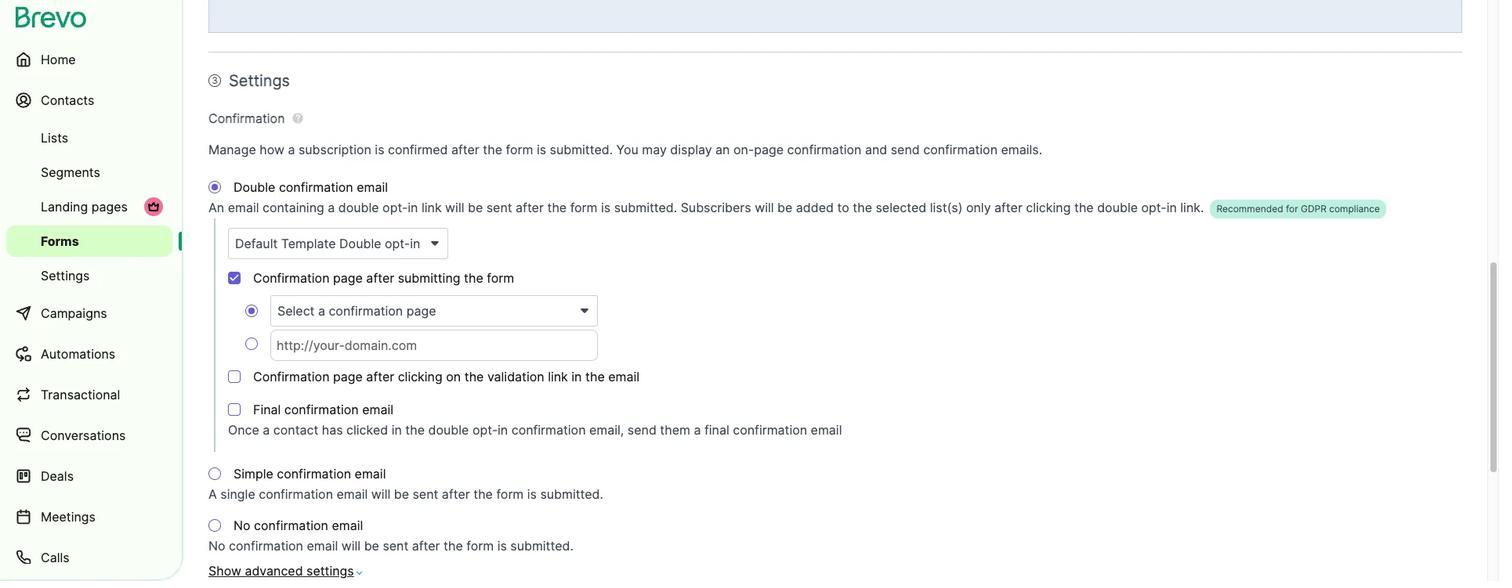 Task type: vqa. For each thing, say whether or not it's contained in the screenshot.
Advanced
yes



Task type: locate. For each thing, give the bounding box(es) containing it.
the
[[483, 142, 503, 158], [547, 200, 567, 216], [853, 200, 872, 216], [1075, 200, 1094, 216], [464, 271, 483, 286], [465, 369, 484, 385], [586, 369, 605, 385], [405, 423, 425, 438], [474, 487, 493, 503], [444, 539, 463, 554]]

0 vertical spatial link
[[422, 200, 442, 216]]

1 horizontal spatial no
[[234, 518, 251, 534]]

show
[[209, 564, 241, 579]]

confirmed
[[388, 142, 448, 158]]

opt- left the "link."
[[1142, 200, 1167, 216]]

how
[[260, 142, 284, 158]]

settings right 3
[[229, 71, 290, 90]]

send right "and"
[[891, 142, 920, 158]]

is
[[375, 142, 385, 158], [537, 142, 546, 158], [601, 200, 611, 216], [527, 487, 537, 503], [497, 539, 507, 554]]

send left them
[[628, 423, 657, 438]]

final confirmation email
[[253, 402, 394, 418]]

confirmation page after clicking on the validation link in the email
[[253, 369, 640, 385]]

home
[[41, 52, 76, 67]]

0 vertical spatial settings
[[229, 71, 290, 90]]

selected
[[876, 200, 927, 216]]

pages
[[91, 199, 128, 215]]

display
[[670, 142, 712, 158]]

opt- down 'validation' at the left bottom
[[473, 423, 498, 438]]

link for will
[[422, 200, 442, 216]]

link down the confirmed
[[422, 200, 442, 216]]

for
[[1286, 203, 1299, 215]]

0 vertical spatial clicking
[[1026, 200, 1071, 216]]

confirmation right final on the bottom left of the page
[[733, 423, 807, 438]]

1 horizontal spatial sent
[[413, 487, 438, 503]]

confirmation down the containing
[[253, 271, 330, 286]]

1 vertical spatial page
[[333, 271, 363, 286]]

will
[[445, 200, 464, 216], [755, 200, 774, 216], [371, 487, 391, 503], [342, 539, 361, 554]]

double confirmation email
[[234, 180, 388, 195]]

in left the "link."
[[1167, 200, 1177, 216]]

recommended for gdpr compliance
[[1217, 203, 1380, 215]]

link.
[[1181, 200, 1204, 216]]

contact
[[273, 423, 318, 438]]

0 horizontal spatial sent
[[383, 539, 409, 554]]

page for confirmation page after clicking on the validation link in the email
[[333, 369, 363, 385]]

0 vertical spatial no
[[234, 518, 251, 534]]

opt-
[[383, 200, 408, 216], [1142, 200, 1167, 216], [473, 423, 498, 438]]

confirmation up the manage
[[209, 111, 285, 126]]

settings
[[229, 71, 290, 90], [41, 268, 90, 284]]

after
[[452, 142, 480, 158], [516, 200, 544, 216], [995, 200, 1023, 216], [366, 271, 394, 286], [366, 369, 394, 385], [442, 487, 470, 503], [412, 539, 440, 554]]

validation
[[488, 369, 545, 385]]

sent
[[487, 200, 512, 216], [413, 487, 438, 503], [383, 539, 409, 554]]

advanced
[[245, 564, 303, 579]]

0 vertical spatial send
[[891, 142, 920, 158]]

manage
[[209, 142, 256, 158]]

confirmation for confirmation page after clicking on the validation link in the email
[[253, 369, 330, 385]]

confirmation up show advanced settings
[[254, 518, 328, 534]]

has
[[322, 423, 343, 438]]

in
[[408, 200, 418, 216], [1167, 200, 1177, 216], [572, 369, 582, 385], [392, 423, 402, 438], [498, 423, 508, 438]]

in right clicked
[[392, 423, 402, 438]]

an
[[716, 142, 730, 158]]

lists
[[41, 130, 68, 146]]

1 horizontal spatial double
[[428, 423, 469, 438]]

1 vertical spatial link
[[548, 369, 568, 385]]

a
[[288, 142, 295, 158], [328, 200, 335, 216], [263, 423, 270, 438], [694, 423, 701, 438]]

settings link
[[6, 260, 172, 292]]

2 vertical spatial page
[[333, 369, 363, 385]]

0 horizontal spatial no
[[209, 539, 225, 554]]

no up show
[[209, 539, 225, 554]]

on-
[[734, 142, 754, 158]]

link
[[422, 200, 442, 216], [548, 369, 568, 385]]

double
[[338, 200, 379, 216], [1098, 200, 1138, 216], [428, 423, 469, 438]]

campaigns
[[41, 306, 107, 321]]

single
[[221, 487, 255, 503]]

may
[[642, 142, 667, 158]]

a down double confirmation email
[[328, 200, 335, 216]]

1 vertical spatial settings
[[41, 268, 90, 284]]

calls
[[41, 550, 69, 566]]

forms
[[41, 234, 79, 249]]

1 vertical spatial sent
[[413, 487, 438, 503]]

1 vertical spatial send
[[628, 423, 657, 438]]

no down single
[[234, 518, 251, 534]]

clicking
[[1026, 200, 1071, 216], [398, 369, 443, 385]]

send
[[891, 142, 920, 158], [628, 423, 657, 438]]

confirmation page after submitting the form
[[253, 271, 514, 286]]

1 horizontal spatial link
[[548, 369, 568, 385]]

submitted.
[[550, 142, 613, 158], [614, 200, 677, 216], [540, 487, 604, 503], [511, 539, 574, 554]]

recommended
[[1217, 203, 1284, 215]]

simple
[[234, 467, 273, 482]]

double left the "link."
[[1098, 200, 1138, 216]]

no
[[234, 518, 251, 534], [209, 539, 225, 554]]

be
[[468, 200, 483, 216], [778, 200, 793, 216], [394, 487, 409, 503], [364, 539, 379, 554]]

1 vertical spatial no
[[209, 539, 225, 554]]

1 horizontal spatial settings
[[229, 71, 290, 90]]

no for no confirmation email
[[234, 518, 251, 534]]

0 horizontal spatial clicking
[[398, 369, 443, 385]]

conversations link
[[6, 417, 172, 455]]

3
[[212, 75, 218, 86]]

double down confirmation page after clicking on the validation link in the email
[[428, 423, 469, 438]]

opt- down the confirmed
[[383, 200, 408, 216]]

0 horizontal spatial link
[[422, 200, 442, 216]]

list(s)
[[930, 200, 963, 216]]

clicking down emails.
[[1026, 200, 1071, 216]]

link right 'validation' at the left bottom
[[548, 369, 568, 385]]

form
[[506, 142, 533, 158], [570, 200, 598, 216], [487, 271, 514, 286], [497, 487, 524, 503], [467, 539, 494, 554]]

in right 'validation' at the left bottom
[[572, 369, 582, 385]]

conversations
[[41, 428, 126, 444]]

landing pages
[[41, 199, 128, 215]]

page
[[754, 142, 784, 158], [333, 271, 363, 286], [333, 369, 363, 385]]

deals
[[41, 469, 74, 484]]

2 vertical spatial confirmation
[[253, 369, 330, 385]]

0 horizontal spatial settings
[[41, 268, 90, 284]]

contacts link
[[6, 82, 172, 119]]

clicking left the "on"
[[398, 369, 443, 385]]

0 vertical spatial confirmation
[[209, 111, 285, 126]]

http://your-domain.com text field
[[270, 330, 598, 362]]

automations link
[[6, 336, 172, 373]]

2 horizontal spatial sent
[[487, 200, 512, 216]]

email
[[357, 180, 388, 195], [228, 200, 259, 216], [608, 369, 640, 385], [362, 402, 394, 418], [811, 423, 842, 438], [355, 467, 386, 482], [337, 487, 368, 503], [332, 518, 363, 534], [307, 539, 338, 554]]

show advanced settings
[[209, 564, 354, 579]]

confirmation
[[209, 111, 285, 126], [253, 271, 330, 286], [253, 369, 330, 385]]

transactional link
[[6, 376, 172, 414]]

1 horizontal spatial clicking
[[1026, 200, 1071, 216]]

settings down forms
[[41, 268, 90, 284]]

confirmation up final
[[253, 369, 330, 385]]

final
[[253, 402, 281, 418]]

segments
[[41, 165, 100, 180]]

1 vertical spatial confirmation
[[253, 271, 330, 286]]

double down double confirmation email
[[338, 200, 379, 216]]

confirmation for confirmation page after submitting the form
[[253, 271, 330, 286]]

no confirmation email will be sent after the form is submitted.
[[209, 539, 574, 554]]

subscription
[[299, 142, 371, 158]]

confirmation up the containing
[[279, 180, 353, 195]]

subscribers
[[681, 200, 752, 216]]

0 vertical spatial sent
[[487, 200, 512, 216]]



Task type: describe. For each thing, give the bounding box(es) containing it.
campaigns link
[[6, 295, 172, 332]]

no confirmation email
[[234, 518, 363, 534]]

0 horizontal spatial opt-
[[383, 200, 408, 216]]

no for no confirmation email will be sent after the form is submitted.
[[209, 539, 225, 554]]

deals link
[[6, 458, 172, 495]]

clicked
[[347, 423, 388, 438]]

link for in
[[548, 369, 568, 385]]

confirmation left the email,
[[512, 423, 586, 438]]

will right subscribers
[[755, 200, 774, 216]]

landing pages link
[[6, 191, 172, 223]]

confirmation up list(s)
[[924, 142, 998, 158]]

a down final
[[263, 423, 270, 438]]

you
[[617, 142, 639, 158]]

an
[[209, 200, 224, 216]]

and
[[865, 142, 888, 158]]

submitting
[[398, 271, 461, 286]]

1 horizontal spatial send
[[891, 142, 920, 158]]

0 vertical spatial page
[[754, 142, 784, 158]]

lists link
[[6, 122, 172, 154]]

confirmation down simple confirmation email
[[259, 487, 333, 503]]

once
[[228, 423, 259, 438]]

0 horizontal spatial double
[[338, 200, 379, 216]]

once a contact has clicked in the double opt-in confirmation email, send them a final confirmation email
[[228, 423, 842, 438]]

double
[[234, 180, 275, 195]]

final
[[705, 423, 730, 438]]

confirmation down contact
[[277, 467, 351, 482]]

home link
[[6, 41, 172, 78]]

emails.
[[1001, 142, 1043, 158]]

meetings link
[[6, 499, 172, 536]]

a
[[209, 487, 217, 503]]

manage how a subscription is confirmed after the form is submitted. you may display an on-page confirmation and send confirmation emails.
[[209, 142, 1043, 158]]

will up no confirmation email will be sent after the form is submitted.
[[371, 487, 391, 503]]

2 vertical spatial sent
[[383, 539, 409, 554]]

2 horizontal spatial opt-
[[1142, 200, 1167, 216]]

will up settings
[[342, 539, 361, 554]]

a right how
[[288, 142, 295, 158]]

forms link
[[6, 226, 172, 257]]

added
[[796, 200, 834, 216]]

only
[[966, 200, 991, 216]]

them
[[660, 423, 691, 438]]

in down 'validation' at the left bottom
[[498, 423, 508, 438]]

segments link
[[6, 157, 172, 188]]

contacts
[[41, 93, 94, 108]]

to
[[838, 200, 850, 216]]

transactional
[[41, 387, 120, 403]]

landing
[[41, 199, 88, 215]]

email,
[[590, 423, 624, 438]]

1 vertical spatial clicking
[[398, 369, 443, 385]]

2 horizontal spatial double
[[1098, 200, 1138, 216]]

confirmation for confirmation
[[209, 111, 285, 126]]

0 horizontal spatial send
[[628, 423, 657, 438]]

gdpr
[[1301, 203, 1327, 215]]

settings
[[307, 564, 354, 579]]

a left final on the bottom left of the page
[[694, 423, 701, 438]]

1 horizontal spatial opt-
[[473, 423, 498, 438]]

automations
[[41, 346, 115, 362]]

containing
[[263, 200, 324, 216]]

confirmation left "and"
[[787, 142, 862, 158]]

compliance
[[1330, 203, 1380, 215]]

will down the confirmed
[[445, 200, 464, 216]]

calls link
[[6, 539, 172, 577]]

in down the confirmed
[[408, 200, 418, 216]]

confirmation up advanced
[[229, 539, 303, 554]]

on
[[446, 369, 461, 385]]

meetings
[[41, 510, 96, 525]]

an email containing a double opt-in link will be sent after the form is submitted. subscribers will be added to the selected list(s) only after clicking the double opt-in link.
[[209, 200, 1204, 216]]

simple confirmation email
[[234, 467, 386, 482]]

confirmation up has
[[284, 402, 359, 418]]

a single confirmation email will be sent after the form is submitted.
[[209, 487, 604, 503]]

left___rvooi image
[[147, 201, 160, 213]]

page for confirmation page after submitting the form
[[333, 271, 363, 286]]



